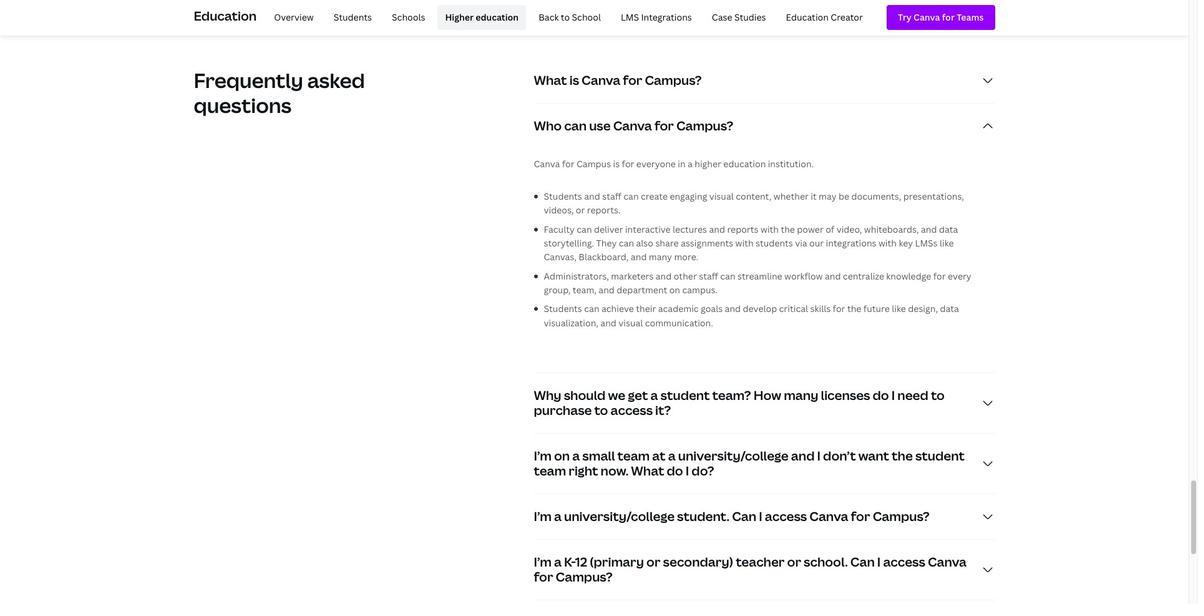 Task type: vqa. For each thing, say whether or not it's contained in the screenshot.
Pro related to Try Canva Pro
no



Task type: locate. For each thing, give the bounding box(es) containing it.
students left schools
[[334, 11, 372, 23]]

access inside why should we get a student team? how many licenses do i need to purchase to access it?
[[611, 402, 653, 419]]

a inside i'm a k-12 (primary or secondary) teacher or school. can i access canva for campus?
[[554, 554, 562, 571]]

studies
[[735, 11, 766, 23]]

for left campus
[[562, 158, 575, 170]]

and right "workflow"
[[825, 270, 841, 282]]

university/college inside i'm on a small team at a university/college and i don't want the student team right now. what do i do?
[[678, 448, 789, 465]]

why should we get a student team? how many licenses do i need to purchase to access it?
[[534, 387, 945, 419]]

1 vertical spatial students
[[544, 190, 582, 202]]

0 horizontal spatial is
[[570, 72, 579, 88]]

with
[[761, 223, 779, 235], [736, 237, 754, 249], [879, 237, 897, 249]]

menu bar containing overview
[[262, 5, 871, 30]]

what right now.
[[631, 463, 664, 480]]

2 vertical spatial i'm
[[534, 554, 552, 571]]

staff up campus. on the top right
[[699, 270, 718, 282]]

video,
[[837, 223, 862, 235]]

education up content,
[[724, 158, 766, 170]]

education
[[194, 7, 257, 24], [786, 11, 829, 23]]

share
[[656, 237, 679, 249]]

many
[[649, 251, 672, 263], [784, 387, 819, 404]]

and up "reports."
[[584, 190, 600, 202]]

student inside why should we get a student team? how many licenses do i need to purchase to access it?
[[661, 387, 710, 404]]

or right videos,
[[576, 204, 585, 216]]

1 horizontal spatial education
[[786, 11, 829, 23]]

0 vertical spatial many
[[649, 251, 672, 263]]

1 i'm from the top
[[534, 448, 552, 465]]

1 vertical spatial education
[[724, 158, 766, 170]]

1 horizontal spatial education
[[724, 158, 766, 170]]

and left other
[[656, 270, 672, 282]]

1 vertical spatial access
[[765, 508, 807, 525]]

team left the at
[[618, 448, 650, 465]]

deliver
[[594, 223, 623, 235]]

1 horizontal spatial university/college
[[678, 448, 789, 465]]

1 horizontal spatial do
[[873, 387, 889, 404]]

for left every
[[934, 270, 946, 282]]

1 horizontal spatial what
[[631, 463, 664, 480]]

can left "streamline"
[[721, 270, 736, 282]]

faculty can deliver interactive lectures and reports with the power of video, whiteboards, and data storytelling. they can also share assignments with students via our integrations with key lmss like canvas, blackboard, and many more.
[[544, 223, 958, 263]]

like right future
[[892, 303, 906, 315]]

now.
[[601, 463, 629, 480]]

every
[[948, 270, 972, 282]]

back to school
[[539, 11, 601, 23]]

via
[[795, 237, 808, 249]]

can
[[732, 508, 757, 525], [851, 554, 875, 571]]

1 vertical spatial many
[[784, 387, 819, 404]]

3 i'm from the top
[[534, 554, 552, 571]]

can left use
[[565, 117, 587, 134]]

0 horizontal spatial education
[[476, 11, 519, 23]]

also
[[636, 237, 654, 249]]

students up visualization,
[[544, 303, 582, 315]]

is
[[570, 72, 579, 88], [613, 158, 620, 170]]

education right higher on the left top of the page
[[476, 11, 519, 23]]

2 horizontal spatial to
[[931, 387, 945, 404]]

i'm for i'm a k-12 (primary or secondary) teacher or school. can i access canva for campus?
[[534, 554, 552, 571]]

staff
[[602, 190, 622, 202], [699, 270, 718, 282]]

1 horizontal spatial is
[[613, 158, 620, 170]]

0 horizontal spatial education
[[194, 7, 257, 24]]

higher education
[[445, 11, 519, 23]]

i'm a university/college student. can i access canva for campus?
[[534, 508, 930, 525]]

students inside students and staff can create engaging visual content, whether it may be documents, presentations, videos, or reports.
[[544, 190, 582, 202]]

and inside students and staff can create engaging visual content, whether it may be documents, presentations, videos, or reports.
[[584, 190, 600, 202]]

0 horizontal spatial do
[[667, 463, 683, 480]]

campus? inside i'm a k-12 (primary or secondary) teacher or school. can i access canva for campus?
[[556, 569, 613, 586]]

with down reports
[[736, 237, 754, 249]]

canva for campus is for everyone in a higher education institution.
[[534, 158, 814, 170]]

for down the want
[[851, 508, 871, 525]]

on down other
[[670, 284, 680, 296]]

for right 'skills'
[[833, 303, 846, 315]]

0 horizontal spatial like
[[892, 303, 906, 315]]

of
[[826, 223, 835, 235]]

can inside students can achieve their academic goals and develop critical skills for the future like design, data visualization, and visual communication.
[[584, 303, 600, 315]]

whiteboards,
[[864, 223, 919, 235]]

0 vertical spatial data
[[939, 223, 958, 235]]

do left 'need'
[[873, 387, 889, 404]]

1 vertical spatial on
[[554, 448, 570, 465]]

and left don't
[[791, 448, 815, 465]]

visual inside students can achieve their academic goals and develop critical skills for the future like design, data visualization, and visual communication.
[[619, 317, 643, 329]]

can left create
[[624, 190, 639, 202]]

staff inside students and staff can create engaging visual content, whether it may be documents, presentations, videos, or reports.
[[602, 190, 622, 202]]

on
[[670, 284, 680, 296], [554, 448, 570, 465]]

other
[[674, 270, 697, 282]]

0 vertical spatial access
[[611, 402, 653, 419]]

1 horizontal spatial like
[[940, 237, 954, 249]]

or left school.
[[787, 554, 802, 571]]

back
[[539, 11, 559, 23]]

who can use canva for campus? button
[[534, 103, 995, 148]]

0 vertical spatial can
[[732, 508, 757, 525]]

back to school link
[[531, 5, 609, 30]]

for up the everyone
[[655, 117, 674, 134]]

more.
[[674, 251, 699, 263]]

i'm inside i'm on a small team at a university/college and i don't want the student team right now. what do i do?
[[534, 448, 552, 465]]

0 vertical spatial like
[[940, 237, 954, 249]]

visual down achieve at the right bottom of page
[[619, 317, 643, 329]]

with up students
[[761, 223, 779, 235]]

0 vertical spatial what
[[534, 72, 567, 88]]

1 horizontal spatial student
[[916, 448, 965, 465]]

administrators, marketers and other staff can streamline workflow and centralize knowledge for every group, team, and department on campus.
[[544, 270, 972, 296]]

for left k-
[[534, 569, 553, 586]]

0 horizontal spatial on
[[554, 448, 570, 465]]

university/college up the (primary
[[564, 508, 675, 525]]

0 vertical spatial university/college
[[678, 448, 789, 465]]

content,
[[736, 190, 772, 202]]

higher education link
[[438, 5, 526, 30]]

2 vertical spatial the
[[892, 448, 913, 465]]

integrations
[[826, 237, 877, 249]]

the up students
[[781, 223, 795, 235]]

visual
[[710, 190, 734, 202], [619, 317, 643, 329]]

can inside i'm a k-12 (primary or secondary) teacher or school. can i access canva for campus?
[[851, 554, 875, 571]]

0 horizontal spatial many
[[649, 251, 672, 263]]

marketers
[[611, 270, 654, 282]]

team
[[618, 448, 650, 465], [534, 463, 566, 480]]

achieve
[[602, 303, 634, 315]]

and up achieve at the right bottom of page
[[599, 284, 615, 296]]

0 horizontal spatial team
[[534, 463, 566, 480]]

many down share at the top right of the page
[[649, 251, 672, 263]]

1 vertical spatial visual
[[619, 317, 643, 329]]

1 vertical spatial i'm
[[534, 508, 552, 525]]

for inside dropdown button
[[655, 117, 674, 134]]

data down presentations,
[[939, 223, 958, 235]]

1 vertical spatial data
[[940, 303, 959, 315]]

to right back
[[561, 11, 570, 23]]

on left small
[[554, 448, 570, 465]]

frequently asked questions
[[194, 67, 365, 118]]

students can achieve their academic goals and develop critical skills for the future like design, data visualization, and visual communication.
[[544, 303, 959, 329]]

students link
[[326, 5, 380, 30]]

students
[[334, 11, 372, 23], [544, 190, 582, 202], [544, 303, 582, 315]]

i'm for i'm a university/college student. can i access canva for campus?
[[534, 508, 552, 525]]

menu bar
[[262, 5, 871, 30]]

for inside administrators, marketers and other staff can streamline workflow and centralize knowledge for every group, team, and department on campus.
[[934, 270, 946, 282]]

to right purchase
[[595, 402, 608, 419]]

0 vertical spatial visual
[[710, 190, 734, 202]]

2 i'm from the top
[[534, 508, 552, 525]]

do right the at
[[667, 463, 683, 480]]

0 vertical spatial staff
[[602, 190, 622, 202]]

0 horizontal spatial can
[[732, 508, 757, 525]]

like inside faculty can deliver interactive lectures and reports with the power of video, whiteboards, and data storytelling. they can also share assignments with students via our integrations with key lmss like canvas, blackboard, and many more.
[[940, 237, 954, 249]]

the right the want
[[892, 448, 913, 465]]

1 horizontal spatial access
[[765, 508, 807, 525]]

staff up "reports."
[[602, 190, 622, 202]]

i'm on a small team at a university/college and i don't want the student team right now. what do i do?
[[534, 448, 965, 480]]

the left future
[[848, 303, 862, 315]]

i left 'need'
[[892, 387, 895, 404]]

0 vertical spatial is
[[570, 72, 579, 88]]

0 horizontal spatial visual
[[619, 317, 643, 329]]

storytelling.
[[544, 237, 594, 249]]

use
[[589, 117, 611, 134]]

students inside students can achieve their academic goals and develop critical skills for the future like design, data visualization, and visual communication.
[[544, 303, 582, 315]]

0 vertical spatial i'm
[[534, 448, 552, 465]]

education for education creator
[[786, 11, 829, 23]]

0 vertical spatial on
[[670, 284, 680, 296]]

i'm inside i'm a k-12 (primary or secondary) teacher or school. can i access canva for campus?
[[534, 554, 552, 571]]

schools
[[392, 11, 425, 23]]

1 horizontal spatial the
[[848, 303, 862, 315]]

1 vertical spatial what
[[631, 463, 664, 480]]

team left right
[[534, 463, 566, 480]]

it?
[[656, 402, 671, 419]]

2 horizontal spatial or
[[787, 554, 802, 571]]

0 vertical spatial students
[[334, 11, 372, 23]]

data inside students can achieve their academic goals and develop critical skills for the future like design, data visualization, and visual communication.
[[940, 303, 959, 315]]

a inside why should we get a student team? how many licenses do i need to purchase to access it?
[[651, 387, 658, 404]]

why should we get a student team? how many licenses do i need to purchase to access it? button
[[534, 373, 995, 433]]

students for students and staff can create engaging visual content, whether it may be documents, presentations, videos, or reports.
[[544, 190, 582, 202]]

to
[[561, 11, 570, 23], [931, 387, 945, 404], [595, 402, 608, 419]]

0 horizontal spatial university/college
[[564, 508, 675, 525]]

12
[[575, 554, 587, 571]]

1 vertical spatial do
[[667, 463, 683, 480]]

0 vertical spatial do
[[873, 387, 889, 404]]

and
[[584, 190, 600, 202], [709, 223, 725, 235], [921, 223, 937, 235], [631, 251, 647, 263], [656, 270, 672, 282], [825, 270, 841, 282], [599, 284, 615, 296], [725, 303, 741, 315], [601, 317, 617, 329], [791, 448, 815, 465]]

1 vertical spatial can
[[851, 554, 875, 571]]

students inside menu bar
[[334, 11, 372, 23]]

reports.
[[587, 204, 621, 216]]

creator
[[831, 11, 863, 23]]

student.
[[677, 508, 730, 525]]

1 vertical spatial the
[[848, 303, 862, 315]]

0 horizontal spatial the
[[781, 223, 795, 235]]

0 vertical spatial the
[[781, 223, 795, 235]]

like right lmss at the top right
[[940, 237, 954, 249]]

students up videos,
[[544, 190, 582, 202]]

0 horizontal spatial to
[[561, 11, 570, 23]]

1 horizontal spatial visual
[[710, 190, 734, 202]]

0 horizontal spatial access
[[611, 402, 653, 419]]

on inside i'm on a small team at a university/college and i don't want the student team right now. what do i do?
[[554, 448, 570, 465]]

design,
[[908, 303, 938, 315]]

i right school.
[[878, 554, 881, 571]]

do
[[873, 387, 889, 404], [667, 463, 683, 480]]

0 vertical spatial education
[[476, 11, 519, 23]]

education inside menu bar
[[786, 11, 829, 23]]

0 horizontal spatial staff
[[602, 190, 622, 202]]

students for students can achieve their academic goals and develop critical skills for the future like design, data visualization, and visual communication.
[[544, 303, 582, 315]]

university/college down why should we get a student team? how many licenses do i need to purchase to access it?
[[678, 448, 789, 465]]

1 horizontal spatial staff
[[699, 270, 718, 282]]

0 vertical spatial student
[[661, 387, 710, 404]]

can down team,
[[584, 303, 600, 315]]

i up teacher
[[759, 508, 763, 525]]

overview link
[[267, 5, 321, 30]]

0 horizontal spatial what
[[534, 72, 567, 88]]

purchase
[[534, 402, 592, 419]]

1 vertical spatial student
[[916, 448, 965, 465]]

1 horizontal spatial many
[[784, 387, 819, 404]]

1 horizontal spatial can
[[851, 554, 875, 571]]

to inside education "element"
[[561, 11, 570, 23]]

i'm
[[534, 448, 552, 465], [534, 508, 552, 525], [534, 554, 552, 571]]

the inside i'm on a small team at a university/college and i don't want the student team right now. what do i do?
[[892, 448, 913, 465]]

can right school.
[[851, 554, 875, 571]]

data
[[939, 223, 958, 235], [940, 303, 959, 315]]

who
[[534, 117, 562, 134]]

assignments
[[681, 237, 734, 249]]

to right 'need'
[[931, 387, 945, 404]]

0 horizontal spatial or
[[576, 204, 585, 216]]

need
[[898, 387, 929, 404]]

0 horizontal spatial with
[[736, 237, 754, 249]]

2 vertical spatial students
[[544, 303, 582, 315]]

2 horizontal spatial access
[[884, 554, 926, 571]]

for
[[623, 72, 643, 88], [655, 117, 674, 134], [562, 158, 575, 170], [622, 158, 635, 170], [934, 270, 946, 282], [833, 303, 846, 315], [851, 508, 871, 525], [534, 569, 553, 586]]

and down achieve at the right bottom of page
[[601, 317, 617, 329]]

frequently
[[194, 67, 303, 93]]

visual left content,
[[710, 190, 734, 202]]

can right student.
[[732, 508, 757, 525]]

many right how
[[784, 387, 819, 404]]

or inside students and staff can create engaging visual content, whether it may be documents, presentations, videos, or reports.
[[576, 204, 585, 216]]

1 horizontal spatial on
[[670, 284, 680, 296]]

communication.
[[645, 317, 713, 329]]

what
[[534, 72, 567, 88], [631, 463, 664, 480]]

what up who
[[534, 72, 567, 88]]

1 vertical spatial staff
[[699, 270, 718, 282]]

1 vertical spatial university/college
[[564, 508, 675, 525]]

1 vertical spatial like
[[892, 303, 906, 315]]

0 horizontal spatial student
[[661, 387, 710, 404]]

2 vertical spatial access
[[884, 554, 926, 571]]

with down whiteboards,
[[879, 237, 897, 249]]

2 horizontal spatial the
[[892, 448, 913, 465]]

like
[[940, 237, 954, 249], [892, 303, 906, 315]]

or right the (primary
[[647, 554, 661, 571]]

data right the design,
[[940, 303, 959, 315]]

school.
[[804, 554, 848, 571]]



Task type: describe. For each thing, give the bounding box(es) containing it.
i'm on a small team at a university/college and i don't want the student team right now. what do i do? button
[[534, 434, 995, 494]]

schools link
[[385, 5, 433, 30]]

1 vertical spatial is
[[613, 158, 620, 170]]

on inside administrators, marketers and other staff can streamline workflow and centralize knowledge for every group, team, and department on campus.
[[670, 284, 680, 296]]

i'm a k-12 (primary or secondary) teacher or school. can i access canva for campus? button
[[534, 540, 995, 600]]

whether
[[774, 190, 809, 202]]

what inside i'm on a small team at a university/college and i don't want the student team right now. what do i do?
[[631, 463, 664, 480]]

campus? inside dropdown button
[[677, 117, 734, 134]]

department
[[617, 284, 668, 296]]

school
[[572, 11, 601, 23]]

i left the do? at right bottom
[[686, 463, 689, 480]]

can inside students and staff can create engaging visual content, whether it may be documents, presentations, videos, or reports.
[[624, 190, 639, 202]]

lms
[[621, 11, 639, 23]]

i inside i'm a k-12 (primary or secondary) teacher or school. can i access canva for campus?
[[878, 554, 881, 571]]

overview
[[274, 11, 314, 23]]

get
[[628, 387, 648, 404]]

for left the everyone
[[622, 158, 635, 170]]

their
[[636, 303, 656, 315]]

campus
[[577, 158, 611, 170]]

education element
[[194, 0, 995, 35]]

documents,
[[852, 190, 902, 202]]

team?
[[713, 387, 751, 404]]

student inside i'm on a small team at a university/college and i don't want the student team right now. what do i do?
[[916, 448, 965, 465]]

the inside faculty can deliver interactive lectures and reports with the power of video, whiteboards, and data storytelling. they can also share assignments with students via our integrations with key lmss like canvas, blackboard, and many more.
[[781, 223, 795, 235]]

(primary
[[590, 554, 644, 571]]

why
[[534, 387, 562, 404]]

case studies
[[712, 11, 766, 23]]

team,
[[573, 284, 597, 296]]

education inside "element"
[[476, 11, 519, 23]]

goals
[[701, 303, 723, 315]]

what is canva for campus? button
[[534, 58, 995, 103]]

administrators,
[[544, 270, 609, 282]]

it
[[811, 190, 817, 202]]

case
[[712, 11, 733, 23]]

questions
[[194, 92, 292, 118]]

may
[[819, 190, 837, 202]]

2 horizontal spatial with
[[879, 237, 897, 249]]

centralize
[[843, 270, 885, 282]]

is inside dropdown button
[[570, 72, 579, 88]]

canvas,
[[544, 251, 577, 263]]

right
[[569, 463, 598, 480]]

lectures
[[673, 223, 707, 235]]

how
[[754, 387, 782, 404]]

academic
[[658, 303, 699, 315]]

small
[[583, 448, 615, 465]]

1 horizontal spatial team
[[618, 448, 650, 465]]

and right goals
[[725, 303, 741, 315]]

create
[[641, 190, 668, 202]]

k-
[[564, 554, 575, 571]]

secondary)
[[663, 554, 734, 571]]

interactive
[[625, 223, 671, 235]]

many inside why should we get a student team? how many licenses do i need to purchase to access it?
[[784, 387, 819, 404]]

1 horizontal spatial or
[[647, 554, 661, 571]]

lms integrations
[[621, 11, 692, 23]]

can inside the i'm a university/college student. can i access canva for campus? dropdown button
[[732, 508, 757, 525]]

we
[[608, 387, 626, 404]]

workflow
[[785, 270, 823, 282]]

i'm a k-12 (primary or secondary) teacher or school. can i access canva for campus?
[[534, 554, 967, 586]]

i inside why should we get a student team? how many licenses do i need to purchase to access it?
[[892, 387, 895, 404]]

education for education
[[194, 7, 257, 24]]

i left don't
[[817, 448, 821, 465]]

do inside i'm on a small team at a university/college and i don't want the student team right now. what do i do?
[[667, 463, 683, 480]]

they
[[597, 237, 617, 249]]

1 horizontal spatial with
[[761, 223, 779, 235]]

1 horizontal spatial to
[[595, 402, 608, 419]]

can inside dropdown button
[[565, 117, 587, 134]]

integrations
[[641, 11, 692, 23]]

skills
[[811, 303, 831, 315]]

institution.
[[768, 158, 814, 170]]

students and staff can create engaging visual content, whether it may be documents, presentations, videos, or reports.
[[544, 190, 964, 216]]

who can use canva for campus?
[[534, 117, 734, 134]]

menu bar inside education "element"
[[262, 5, 871, 30]]

asked
[[307, 67, 365, 93]]

students
[[756, 237, 793, 249]]

access inside i'm a k-12 (primary or secondary) teacher or school. can i access canva for campus?
[[884, 554, 926, 571]]

can inside administrators, marketers and other staff can streamline workflow and centralize knowledge for every group, team, and department on campus.
[[721, 270, 736, 282]]

future
[[864, 303, 890, 315]]

do inside why should we get a student team? how many licenses do i need to purchase to access it?
[[873, 387, 889, 404]]

canva inside i'm a k-12 (primary or secondary) teacher or school. can i access canva for campus?
[[928, 554, 967, 571]]

staff inside administrators, marketers and other staff can streamline workflow and centralize knowledge for every group, team, and department on campus.
[[699, 270, 718, 282]]

and up lmss at the top right
[[921, 223, 937, 235]]

can left also
[[619, 237, 634, 249]]

i'm for i'm on a small team at a university/college and i don't want the student team right now. what do i do?
[[534, 448, 552, 465]]

like inside students can achieve their academic goals and develop critical skills for the future like design, data visualization, and visual communication.
[[892, 303, 906, 315]]

i inside dropdown button
[[759, 508, 763, 525]]

the inside students can achieve their academic goals and develop critical skills for the future like design, data visualization, and visual communication.
[[848, 303, 862, 315]]

canva inside dropdown button
[[613, 117, 652, 134]]

videos,
[[544, 204, 574, 216]]

and up assignments
[[709, 223, 725, 235]]

be
[[839, 190, 850, 202]]

case studies link
[[705, 5, 774, 30]]

education creator
[[786, 11, 863, 23]]

can up storytelling.
[[577, 223, 592, 235]]

visualization,
[[544, 317, 599, 329]]

students for students
[[334, 11, 372, 23]]

everyone
[[637, 158, 676, 170]]

don't
[[823, 448, 856, 465]]

and down also
[[631, 251, 647, 263]]

data inside faculty can deliver interactive lectures and reports with the power of video, whiteboards, and data storytelling. they can also share assignments with students via our integrations with key lmss like canvas, blackboard, and many more.
[[939, 223, 958, 235]]

develop
[[743, 303, 777, 315]]

key
[[899, 237, 913, 249]]

campus.
[[683, 284, 718, 296]]

for inside i'm a k-12 (primary or secondary) teacher or school. can i access canva for campus?
[[534, 569, 553, 586]]

lms integrations link
[[614, 5, 700, 30]]

streamline
[[738, 270, 783, 282]]

blackboard,
[[579, 251, 629, 263]]

power
[[797, 223, 824, 235]]

i'm a university/college student. can i access canva for campus? button
[[534, 495, 995, 539]]

and inside i'm on a small team at a university/college and i don't want the student team right now. what do i do?
[[791, 448, 815, 465]]

education creator link
[[779, 5, 871, 30]]

in
[[678, 158, 686, 170]]

visual inside students and staff can create engaging visual content, whether it may be documents, presentations, videos, or reports.
[[710, 190, 734, 202]]

for up who can use canva for campus?
[[623, 72, 643, 88]]

our
[[810, 237, 824, 249]]

at
[[653, 448, 666, 465]]

for inside students can achieve their academic goals and develop critical skills for the future like design, data visualization, and visual communication.
[[833, 303, 846, 315]]

many inside faculty can deliver interactive lectures and reports with the power of video, whiteboards, and data storytelling. they can also share assignments with students via our integrations with key lmss like canvas, blackboard, and many more.
[[649, 251, 672, 263]]



